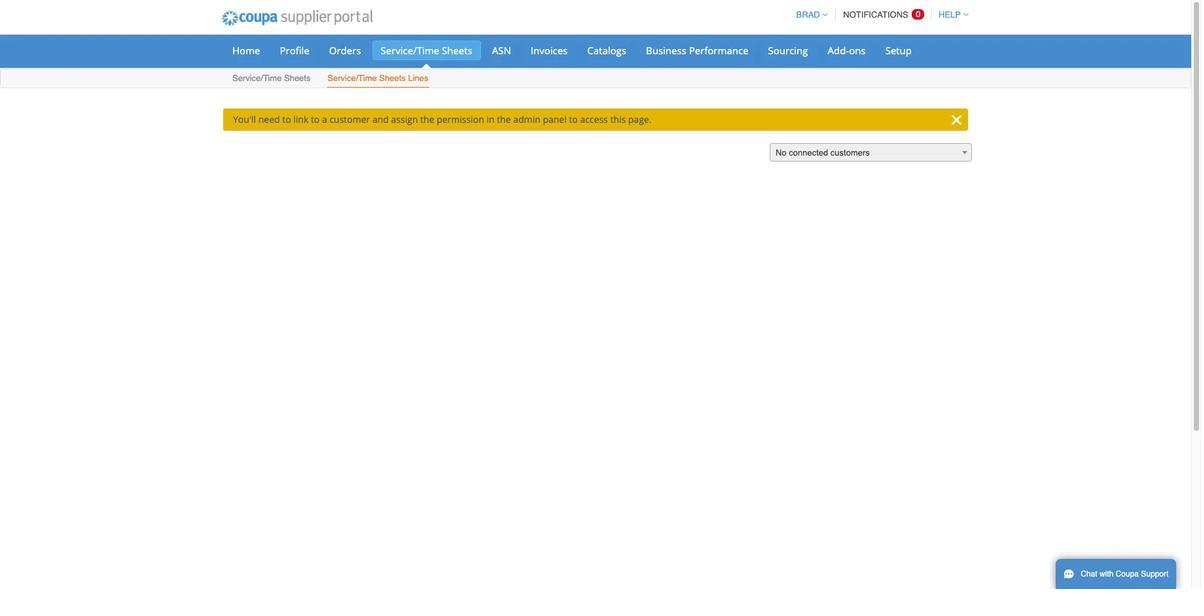Task type: describe. For each thing, give the bounding box(es) containing it.
ons
[[849, 44, 866, 57]]

No connected customers field
[[770, 143, 972, 162]]

notifications 0
[[844, 9, 921, 20]]

link
[[294, 113, 309, 126]]

in
[[487, 113, 495, 126]]

help
[[939, 10, 961, 20]]

business
[[646, 44, 687, 57]]

No connected customers text field
[[771, 144, 972, 162]]

invoices
[[531, 44, 568, 57]]

service/time for bottom service/time sheets link
[[232, 73, 282, 83]]

1 the from the left
[[420, 113, 434, 126]]

help link
[[933, 10, 969, 20]]

no connected customers
[[776, 148, 870, 158]]

customer
[[330, 113, 370, 126]]

coupa
[[1116, 570, 1139, 580]]

you'll
[[233, 113, 256, 126]]

service/time for "service/time sheets lines" link
[[328, 73, 377, 83]]

chat with coupa support
[[1081, 570, 1169, 580]]

chat
[[1081, 570, 1098, 580]]

and
[[373, 113, 389, 126]]

add-
[[828, 44, 849, 57]]

home
[[232, 44, 260, 57]]

home link
[[224, 41, 269, 60]]

orders
[[329, 44, 361, 57]]

lines
[[408, 73, 429, 83]]

assign
[[391, 113, 418, 126]]

brad
[[797, 10, 820, 20]]

1 vertical spatial service/time sheets link
[[232, 71, 311, 88]]

1 horizontal spatial sheets
[[379, 73, 406, 83]]

0
[[916, 9, 921, 19]]

profile
[[280, 44, 310, 57]]

no
[[776, 148, 787, 158]]

asn
[[492, 44, 511, 57]]

profile link
[[271, 41, 318, 60]]

asn link
[[484, 41, 520, 60]]



Task type: vqa. For each thing, say whether or not it's contained in the screenshot.
"Modern"
no



Task type: locate. For each thing, give the bounding box(es) containing it.
brad link
[[791, 10, 828, 20]]

catalogs link
[[579, 41, 635, 60]]

sheets left asn
[[442, 44, 473, 57]]

service/time down home 'link'
[[232, 73, 282, 83]]

to left link
[[282, 113, 291, 126]]

connected
[[789, 148, 828, 158]]

2 horizontal spatial service/time
[[381, 44, 439, 57]]

1 horizontal spatial service/time
[[328, 73, 377, 83]]

2 the from the left
[[497, 113, 511, 126]]

service/time
[[381, 44, 439, 57], [232, 73, 282, 83], [328, 73, 377, 83]]

navigation
[[791, 2, 969, 28]]

permission
[[437, 113, 484, 126]]

the
[[420, 113, 434, 126], [497, 113, 511, 126]]

0 horizontal spatial service/time sheets
[[232, 73, 311, 83]]

1 horizontal spatial the
[[497, 113, 511, 126]]

service/time for the rightmost service/time sheets link
[[381, 44, 439, 57]]

0 horizontal spatial sheets
[[284, 73, 311, 83]]

coupa supplier portal image
[[213, 2, 382, 35]]

service/time down orders
[[328, 73, 377, 83]]

sheets
[[442, 44, 473, 57], [284, 73, 311, 83], [379, 73, 406, 83]]

to
[[282, 113, 291, 126], [311, 113, 320, 126], [569, 113, 578, 126]]

2 to from the left
[[311, 113, 320, 126]]

this
[[611, 113, 626, 126]]

setup
[[886, 44, 912, 57]]

1 horizontal spatial service/time sheets
[[381, 44, 473, 57]]

with
[[1100, 570, 1114, 580]]

service/time sheets lines
[[328, 73, 429, 83]]

0 vertical spatial service/time sheets link
[[372, 41, 481, 60]]

a
[[322, 113, 327, 126]]

customers
[[831, 148, 870, 158]]

invoices link
[[522, 41, 576, 60]]

service/time sheets up lines
[[381, 44, 473, 57]]

you'll need to link to a customer and assign the permission in the admin panel to access this page.
[[233, 113, 652, 126]]

service/time sheets down profile
[[232, 73, 311, 83]]

service/time up lines
[[381, 44, 439, 57]]

service/time sheets link down profile
[[232, 71, 311, 88]]

admin
[[514, 113, 541, 126]]

navigation containing notifications 0
[[791, 2, 969, 28]]

sourcing
[[768, 44, 808, 57]]

2 horizontal spatial sheets
[[442, 44, 473, 57]]

sheets down profile
[[284, 73, 311, 83]]

1 horizontal spatial service/time sheets link
[[372, 41, 481, 60]]

page.
[[628, 113, 652, 126]]

0 horizontal spatial to
[[282, 113, 291, 126]]

0 horizontal spatial service/time sheets link
[[232, 71, 311, 88]]

0 horizontal spatial service/time
[[232, 73, 282, 83]]

notifications
[[844, 10, 909, 20]]

service/time sheets
[[381, 44, 473, 57], [232, 73, 311, 83]]

3 to from the left
[[569, 113, 578, 126]]

need
[[258, 113, 280, 126]]

to left a
[[311, 113, 320, 126]]

chat with coupa support button
[[1056, 560, 1177, 590]]

add-ons
[[828, 44, 866, 57]]

panel
[[543, 113, 567, 126]]

performance
[[689, 44, 749, 57]]

business performance link
[[638, 41, 757, 60]]

1 horizontal spatial to
[[311, 113, 320, 126]]

setup link
[[877, 41, 921, 60]]

the right assign
[[420, 113, 434, 126]]

sheets left lines
[[379, 73, 406, 83]]

2 horizontal spatial to
[[569, 113, 578, 126]]

1 vertical spatial service/time sheets
[[232, 73, 311, 83]]

0 horizontal spatial the
[[420, 113, 434, 126]]

1 to from the left
[[282, 113, 291, 126]]

support
[[1142, 570, 1169, 580]]

access
[[580, 113, 608, 126]]

orders link
[[321, 41, 370, 60]]

service/time sheets link up lines
[[372, 41, 481, 60]]

0 vertical spatial service/time sheets
[[381, 44, 473, 57]]

service/time sheets link
[[372, 41, 481, 60], [232, 71, 311, 88]]

to right panel
[[569, 113, 578, 126]]

service/time sheets lines link
[[327, 71, 429, 88]]

add-ons link
[[820, 41, 875, 60]]

the right in
[[497, 113, 511, 126]]

catalogs
[[588, 44, 627, 57]]

business performance
[[646, 44, 749, 57]]

sourcing link
[[760, 41, 817, 60]]



